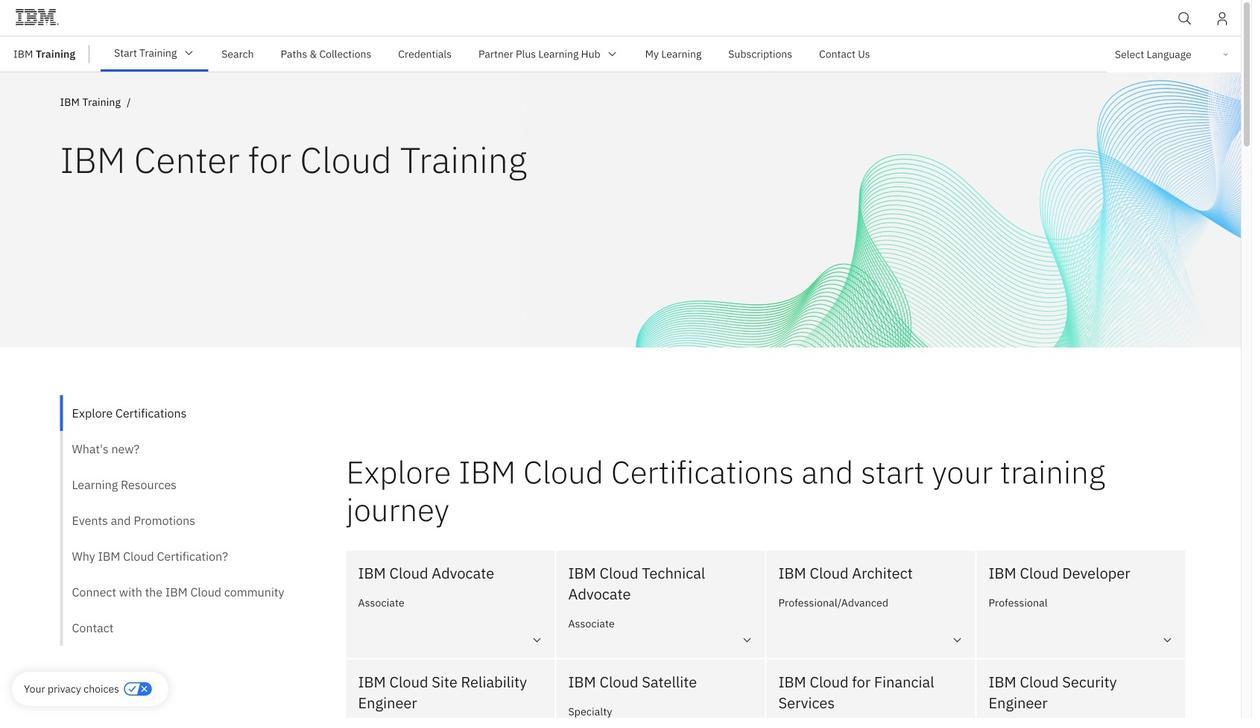 Task type: locate. For each thing, give the bounding box(es) containing it.
ibm platform name element
[[0, 0, 1242, 43], [0, 37, 1242, 72], [101, 37, 1242, 72]]

start training image
[[183, 47, 195, 59]]



Task type: vqa. For each thing, say whether or not it's contained in the screenshot.
Start Training icon
yes



Task type: describe. For each thing, give the bounding box(es) containing it.
notifications image
[[1216, 11, 1230, 26]]

your privacy choices element
[[24, 681, 119, 697]]

partner plus learning hub image
[[607, 48, 619, 60]]

search image
[[1178, 11, 1193, 26]]



